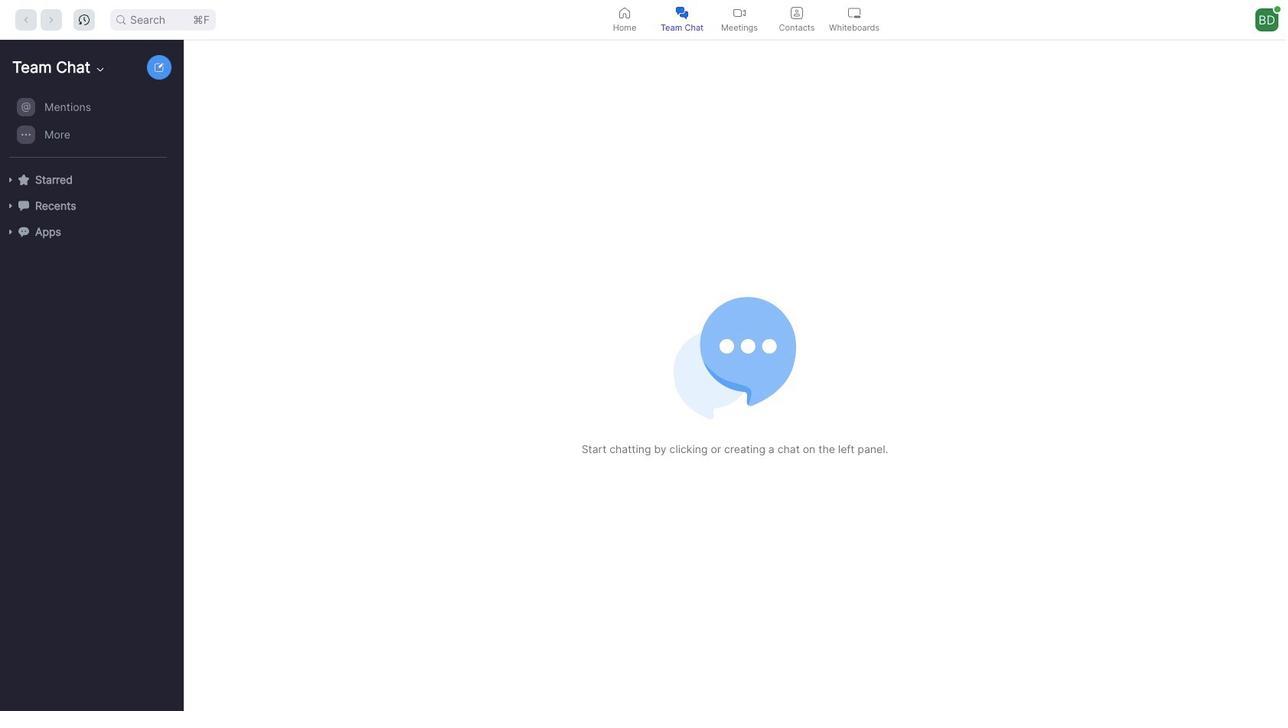 Task type: locate. For each thing, give the bounding box(es) containing it.
chat image
[[18, 201, 29, 211]]

group
[[0, 93, 176, 158]]

tab list
[[596, 0, 884, 39]]

online image
[[1275, 6, 1281, 12], [1275, 6, 1281, 12]]

history image
[[79, 14, 90, 25], [79, 14, 90, 25]]

star image
[[18, 174, 29, 185]]

triangle right image left star image
[[6, 175, 15, 185]]

profile contact image
[[791, 7, 804, 19], [791, 7, 804, 19]]

chat image
[[18, 201, 29, 211]]

0 vertical spatial triangle right image
[[6, 175, 15, 185]]

2 triangle right image from the top
[[6, 201, 15, 211]]

chatbot image
[[18, 227, 29, 237], [18, 227, 29, 237]]

magnifier image
[[116, 15, 126, 24], [116, 15, 126, 24]]

recents tree item
[[6, 193, 176, 219]]

triangle right image
[[6, 175, 15, 185], [6, 201, 15, 211]]

chevron down small image
[[94, 64, 107, 76], [94, 64, 107, 76]]

team chat image
[[676, 7, 689, 19], [676, 7, 689, 19]]

triangle right image left chat image
[[6, 201, 15, 211]]

home small image
[[619, 7, 631, 19], [619, 7, 631, 19]]

1 triangle right image from the top
[[6, 175, 15, 185]]

tree
[[0, 92, 181, 260]]

triangle right image
[[6, 175, 15, 185], [6, 201, 15, 211], [6, 228, 15, 237], [6, 228, 15, 237]]

whiteboard small image
[[849, 7, 861, 19], [849, 7, 861, 19]]

1 vertical spatial triangle right image
[[6, 201, 15, 211]]



Task type: vqa. For each thing, say whether or not it's contained in the screenshot.
Pricing
no



Task type: describe. For each thing, give the bounding box(es) containing it.
video on image
[[734, 7, 746, 19]]

star image
[[18, 174, 29, 185]]

new image
[[155, 63, 164, 72]]

video on image
[[734, 7, 746, 19]]

apps tree item
[[6, 219, 176, 245]]

starred tree item
[[6, 167, 176, 193]]

new image
[[155, 63, 164, 72]]



